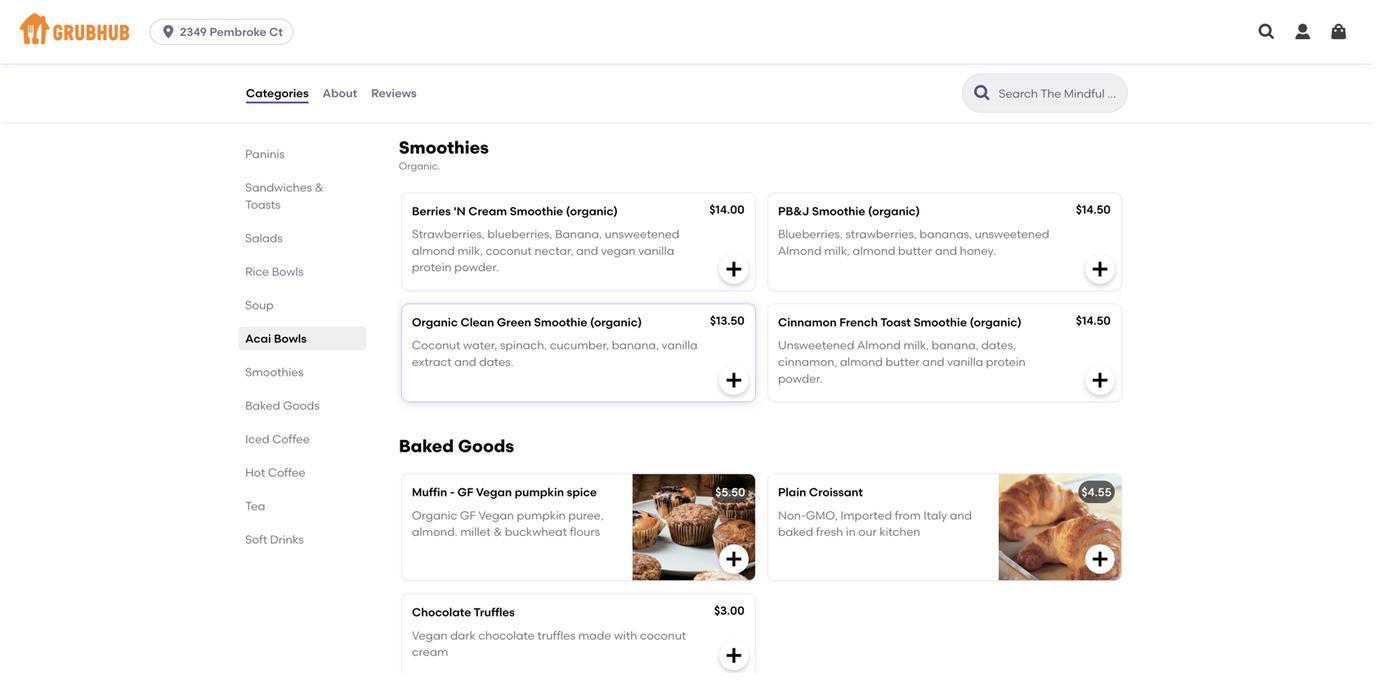 Task type: describe. For each thing, give the bounding box(es) containing it.
from
[[895, 509, 921, 523]]

chocolate truffles
[[412, 606, 515, 620]]

(organic) up strawberries,
[[868, 204, 920, 218]]

0 vertical spatial pumpkin
[[515, 486, 564, 499]]

(organic) for strawberries, blueberries, banana, unsweetened almond milk, coconut nectar, and vegan vanilla protein powder.
[[566, 204, 618, 218]]

spinach,
[[500, 339, 547, 353]]

drinks
[[270, 533, 304, 547]]

plain croissant
[[778, 486, 863, 499]]

cinnamon
[[778, 315, 837, 329]]

svg image for coconut water, spinach, cucumber, banana, vanilla extract and dates.
[[724, 371, 744, 390]]

cream
[[469, 204, 507, 218]]

hot
[[245, 466, 265, 480]]

extract
[[412, 355, 452, 369]]

0 vertical spatial baked
[[245, 399, 280, 413]]

gf inside the organic gf vegan pumpkin puree, almond. millet & buckwheat flours
[[460, 509, 476, 523]]

0 vertical spatial gf
[[458, 486, 473, 499]]

imported
[[841, 509, 892, 523]]

iced coffee
[[245, 432, 310, 446]]

svg image for non-gmo, imported from italy and baked fresh in our kitchen
[[1091, 550, 1110, 569]]

pumpkin inside the organic gf vegan pumpkin puree, almond. millet & buckwheat flours
[[517, 509, 566, 523]]

0 vertical spatial baked goods
[[245, 399, 320, 413]]

vegan dark chocolate truffles made with coconut cream
[[412, 629, 686, 659]]

$4.55
[[1082, 486, 1112, 499]]

vegan inside vegan dark chocolate truffles made with coconut cream
[[412, 629, 448, 643]]

water,
[[463, 339, 497, 353]]

smoothie for milk,
[[510, 204, 563, 218]]

& inside the organic gf vegan pumpkin puree, almond. millet & buckwheat flours
[[494, 525, 502, 539]]

bananas,
[[920, 227, 972, 241]]

muffin
[[412, 486, 447, 499]]

reviews button
[[370, 64, 418, 123]]

cinnamon,
[[778, 355, 837, 369]]

iced
[[245, 432, 270, 446]]

green
[[497, 315, 531, 329]]

(organic) for unsweetened almond milk, banana, dates, cinnamon, almond butter and vanilla protein powder.
[[970, 315, 1022, 329]]

pb&j
[[778, 204, 809, 218]]

& inside sandwiches & toasts
[[315, 181, 323, 195]]

butter for strawberries,
[[898, 244, 933, 258]]

chocolate
[[412, 606, 471, 620]]

vanilla inside strawberries, blueberries, banana, unsweetened almond milk, coconut nectar, and vegan vanilla protein powder.
[[638, 244, 675, 258]]

baked
[[778, 525, 814, 539]]

acai
[[245, 332, 271, 346]]

truffles
[[538, 629, 576, 643]]

almond.
[[412, 525, 458, 539]]

truffles
[[474, 606, 515, 620]]

coconut
[[412, 339, 461, 353]]

strawberries,
[[846, 227, 917, 241]]

dates,
[[982, 339, 1016, 353]]

gmo,
[[806, 509, 838, 523]]

blueberries,
[[488, 227, 553, 241]]

protein inside strawberries, blueberries, banana, unsweetened almond milk, coconut nectar, and vegan vanilla protein powder.
[[412, 261, 452, 274]]

honey.
[[960, 244, 996, 258]]

dark
[[450, 629, 476, 643]]

almond inside blueberries, strawberries, bananas, unsweetened almond milk, almond butter and honey.
[[778, 244, 822, 258]]

unsweetened for vegan
[[605, 227, 679, 241]]

almond inside strawberries, blueberries, banana, unsweetened almond milk, coconut nectar, and vegan vanilla protein powder.
[[412, 244, 455, 258]]

categories button
[[245, 64, 310, 123]]

search icon image
[[973, 83, 992, 103]]

fresh
[[816, 525, 843, 539]]

sandwiches & toasts
[[245, 181, 323, 212]]

pembroke
[[210, 25, 267, 39]]

rice
[[245, 265, 269, 279]]

coffee for iced coffee
[[272, 432, 310, 446]]

powder. inside unsweetened almond milk, banana, dates, cinnamon, almond butter and vanilla protein powder.
[[778, 372, 823, 386]]

flours
[[570, 525, 600, 539]]

2349 pembroke ct button
[[150, 19, 300, 45]]

organic gf vegan pumpkin puree, almond. millet & buckwheat flours
[[412, 509, 604, 539]]

hot coffee
[[245, 466, 306, 480]]

and for pb&j smoothie (organic)
[[935, 244, 957, 258]]

buckwheat
[[505, 525, 567, 539]]

blueberries, strawberries, bananas, unsweetened almond milk, almond butter and honey.
[[778, 227, 1050, 258]]

(organic) for coconut water, spinach, cucumber, banana, vanilla extract and dates.
[[590, 315, 642, 329]]

cinnamon french toast smoothie (organic)
[[778, 315, 1022, 329]]

unsweetened
[[778, 339, 855, 353]]

svg image for strawberries, blueberries, banana, unsweetened almond milk, coconut nectar, and vegan vanilla protein powder.
[[724, 259, 744, 279]]

muffin - gf vegan pumpkin spice
[[412, 486, 597, 499]]

and for cinnamon french toast smoothie (organic)
[[923, 355, 945, 369]]

acai
[[493, 64, 518, 78]]

0 vertical spatial goods
[[283, 399, 320, 413]]

toasts
[[245, 198, 281, 212]]

banana,
[[555, 227, 602, 241]]

clean
[[461, 315, 494, 329]]

2349 pembroke ct
[[180, 25, 283, 39]]

croissant
[[809, 486, 863, 499]]

$13.50
[[710, 314, 745, 328]]

strawberries,
[[412, 227, 485, 241]]

rice bowls
[[245, 265, 304, 279]]

muffin - gf vegan pumpkin spice image
[[633, 475, 755, 581]]

non-gmo, imported from italy and baked fresh in our kitchen
[[778, 509, 972, 539]]

italy
[[924, 509, 947, 523]]

blueberries,
[[778, 227, 843, 241]]

organic for gf
[[412, 509, 457, 523]]

bowls for rice bowls
[[272, 265, 304, 279]]

organic clean green smoothie (organic)
[[412, 315, 642, 329]]

soft
[[245, 533, 267, 547]]

dates.
[[479, 355, 514, 369]]

$14.50 for blueberries, strawberries, bananas, unsweetened almond milk, almond butter and honey.
[[1076, 203, 1111, 216]]

0 vertical spatial vegan
[[476, 486, 512, 499]]

smoothies for smoothies organic.
[[399, 137, 489, 158]]

strawberries, blueberries, banana, unsweetened almond milk, coconut nectar, and vegan vanilla protein powder.
[[412, 227, 679, 274]]

base: organic acai
[[412, 64, 518, 78]]

1 horizontal spatial baked
[[399, 436, 454, 457]]



Task type: locate. For each thing, give the bounding box(es) containing it.
smoothie
[[510, 204, 563, 218], [812, 204, 866, 218], [534, 315, 587, 329], [914, 315, 967, 329]]

cream
[[412, 646, 448, 659]]

coconut inside vegan dark chocolate truffles made with coconut cream
[[640, 629, 686, 643]]

0 vertical spatial $14.50
[[1076, 203, 1111, 216]]

0 vertical spatial powder.
[[454, 261, 499, 274]]

milk, down strawberries,
[[458, 244, 483, 258]]

and down "cinnamon french toast smoothie (organic)"
[[923, 355, 945, 369]]

banana, inside unsweetened almond milk, banana, dates, cinnamon, almond butter and vanilla protein powder.
[[932, 339, 979, 353]]

millet
[[460, 525, 491, 539]]

vegan
[[601, 244, 636, 258]]

coconut right with
[[640, 629, 686, 643]]

coffee
[[272, 432, 310, 446], [268, 466, 306, 480]]

unsweetened inside strawberries, blueberries, banana, unsweetened almond milk, coconut nectar, and vegan vanilla protein powder.
[[605, 227, 679, 241]]

milk, down the blueberries,
[[825, 244, 850, 258]]

gf
[[458, 486, 473, 499], [460, 509, 476, 523]]

svg image inside the 2349 pembroke ct button
[[160, 24, 177, 40]]

1 horizontal spatial baked goods
[[399, 436, 514, 457]]

0 horizontal spatial baked
[[245, 399, 280, 413]]

(organic) up banana,
[[566, 204, 618, 218]]

spice
[[567, 486, 597, 499]]

and down banana,
[[576, 244, 598, 258]]

goods up muffin - gf vegan pumpkin spice at left
[[458, 436, 514, 457]]

$14.50
[[1076, 203, 1111, 216], [1076, 314, 1111, 328]]

vanilla inside coconut water, spinach, cucumber, banana, vanilla extract and dates.
[[662, 339, 698, 353]]

milk, inside strawberries, blueberries, banana, unsweetened almond milk, coconut nectar, and vegan vanilla protein powder.
[[458, 244, 483, 258]]

1 horizontal spatial protein
[[986, 355, 1026, 369]]

and down the water,
[[454, 355, 477, 369]]

unsweetened almond milk, banana, dates, cinnamon, almond butter and vanilla protein powder.
[[778, 339, 1026, 386]]

1 horizontal spatial milk,
[[825, 244, 850, 258]]

$5.50
[[716, 486, 746, 499]]

1 horizontal spatial goods
[[458, 436, 514, 457]]

gf right -
[[458, 486, 473, 499]]

1 vertical spatial bowls
[[274, 332, 307, 346]]

goods
[[283, 399, 320, 413], [458, 436, 514, 457]]

soup
[[245, 298, 274, 312]]

bowls for acai bowls
[[274, 332, 307, 346]]

baked goods up -
[[399, 436, 514, 457]]

smoothie up blueberries,
[[510, 204, 563, 218]]

and inside blueberries, strawberries, bananas, unsweetened almond milk, almond butter and honey.
[[935, 244, 957, 258]]

1 vertical spatial goods
[[458, 436, 514, 457]]

base:
[[412, 64, 442, 78]]

0 horizontal spatial goods
[[283, 399, 320, 413]]

french
[[840, 315, 878, 329]]

0 vertical spatial vanilla
[[638, 244, 675, 258]]

vanilla
[[638, 244, 675, 258], [662, 339, 698, 353], [947, 355, 984, 369]]

and inside unsweetened almond milk, banana, dates, cinnamon, almond butter and vanilla protein powder.
[[923, 355, 945, 369]]

1 vertical spatial vanilla
[[662, 339, 698, 353]]

organic up almond.
[[412, 509, 457, 523]]

berries
[[412, 204, 451, 218]]

1 horizontal spatial unsweetened
[[975, 227, 1050, 241]]

milk, for blueberries,
[[825, 244, 850, 258]]

2 horizontal spatial milk,
[[904, 339, 929, 353]]

milk, for strawberries,
[[458, 244, 483, 258]]

almond
[[778, 244, 822, 258], [857, 339, 901, 353]]

$14.00
[[710, 203, 745, 216]]

$14.50 for unsweetened almond milk, banana, dates, cinnamon, almond butter and vanilla protein powder.
[[1076, 314, 1111, 328]]

coconut down blueberries,
[[486, 244, 532, 258]]

1 horizontal spatial coconut
[[640, 629, 686, 643]]

butter down bananas,
[[898, 244, 933, 258]]

1 vertical spatial powder.
[[778, 372, 823, 386]]

svg image for unsweetened almond milk, banana, dates, cinnamon, almond butter and vanilla protein powder.
[[1091, 371, 1110, 390]]

almond inside unsweetened almond milk, banana, dates, cinnamon, almond butter and vanilla protein powder.
[[857, 339, 901, 353]]

almond inside blueberries, strawberries, bananas, unsweetened almond milk, almond butter and honey.
[[853, 244, 896, 258]]

main navigation navigation
[[0, 0, 1373, 64]]

0 horizontal spatial unsweetened
[[605, 227, 679, 241]]

0 horizontal spatial banana,
[[612, 339, 659, 353]]

coffee right iced
[[272, 432, 310, 446]]

toast
[[881, 315, 911, 329]]

0 horizontal spatial baked goods
[[245, 399, 320, 413]]

almond inside unsweetened almond milk, banana, dates, cinnamon, almond butter and vanilla protein powder.
[[840, 355, 883, 369]]

milk, inside blueberries, strawberries, bananas, unsweetened almond milk, almond butter and honey.
[[825, 244, 850, 258]]

bowls right acai
[[274, 332, 307, 346]]

unsweetened up honey.
[[975, 227, 1050, 241]]

coffee right hot
[[268, 466, 306, 480]]

0 horizontal spatial smoothies
[[245, 365, 304, 379]]

milk,
[[458, 244, 483, 258], [825, 244, 850, 258], [904, 339, 929, 353]]

plain croissant image
[[999, 475, 1122, 581]]

unsweetened
[[605, 227, 679, 241], [975, 227, 1050, 241]]

svg image
[[1293, 22, 1313, 42], [160, 24, 177, 40], [724, 259, 744, 279], [1091, 259, 1110, 279], [724, 371, 744, 390], [1091, 550, 1110, 569]]

1 banana, from the left
[[612, 339, 659, 353]]

coconut for with
[[640, 629, 686, 643]]

butter inside unsweetened almond milk, banana, dates, cinnamon, almond butter and vanilla protein powder.
[[886, 355, 920, 369]]

about
[[323, 86, 357, 100]]

nectar,
[[535, 244, 574, 258]]

our
[[859, 525, 877, 539]]

acai bowls
[[245, 332, 307, 346]]

almond for vanilla
[[840, 355, 883, 369]]

0 horizontal spatial &
[[315, 181, 323, 195]]

(organic) up 'dates,'
[[970, 315, 1022, 329]]

Search The Mindful Cafe search field
[[997, 86, 1122, 101]]

and inside non-gmo, imported from italy and baked fresh in our kitchen
[[950, 509, 972, 523]]

sandwiches
[[245, 181, 312, 195]]

and inside coconut water, spinach, cucumber, banana, vanilla extract and dates.
[[454, 355, 477, 369]]

organic inside button
[[445, 64, 490, 78]]

& right millet
[[494, 525, 502, 539]]

smoothies up organic.
[[399, 137, 489, 158]]

0 horizontal spatial coconut
[[486, 244, 532, 258]]

and for berries 'n cream smoothie (organic)
[[576, 244, 598, 258]]

about button
[[322, 64, 358, 123]]

vegan down muffin - gf vegan pumpkin spice at left
[[479, 509, 514, 523]]

reviews
[[371, 86, 417, 100]]

butter down "cinnamon french toast smoothie (organic)"
[[886, 355, 920, 369]]

1 vertical spatial organic
[[412, 315, 458, 329]]

smoothies for smoothies
[[245, 365, 304, 379]]

1 vertical spatial baked
[[399, 436, 454, 457]]

unsweetened up vegan
[[605, 227, 679, 241]]

&
[[315, 181, 323, 195], [494, 525, 502, 539]]

salads
[[245, 231, 283, 245]]

gf up millet
[[460, 509, 476, 523]]

1 vertical spatial gf
[[460, 509, 476, 523]]

0 vertical spatial almond
[[778, 244, 822, 258]]

almond for milk,
[[853, 244, 896, 258]]

banana, inside coconut water, spinach, cucumber, banana, vanilla extract and dates.
[[612, 339, 659, 353]]

and
[[576, 244, 598, 258], [935, 244, 957, 258], [454, 355, 477, 369], [923, 355, 945, 369], [950, 509, 972, 523]]

1 $14.50 from the top
[[1076, 203, 1111, 216]]

goods up iced coffee
[[283, 399, 320, 413]]

coconut water, spinach, cucumber, banana, vanilla extract and dates.
[[412, 339, 698, 369]]

cucumber,
[[550, 339, 609, 353]]

and down bananas,
[[935, 244, 957, 258]]

plain
[[778, 486, 807, 499]]

$3.00
[[714, 604, 745, 618]]

1 vertical spatial pumpkin
[[517, 509, 566, 523]]

vanilla inside unsweetened almond milk, banana, dates, cinnamon, almond butter and vanilla protein powder.
[[947, 355, 984, 369]]

vegan up the cream
[[412, 629, 448, 643]]

2 $14.50 from the top
[[1076, 314, 1111, 328]]

powder. down cinnamon,
[[778, 372, 823, 386]]

chocolate
[[479, 629, 535, 643]]

smoothie up the blueberries,
[[812, 204, 866, 218]]

coffee for hot coffee
[[268, 466, 306, 480]]

kitchen
[[880, 525, 921, 539]]

organic left acai
[[445, 64, 490, 78]]

pb&j smoothie (organic)
[[778, 204, 920, 218]]

smoothie up "cucumber,"
[[534, 315, 587, 329]]

with
[[614, 629, 637, 643]]

'n
[[454, 204, 466, 218]]

butter for almond
[[886, 355, 920, 369]]

1 vertical spatial $14.50
[[1076, 314, 1111, 328]]

in
[[846, 525, 856, 539]]

banana,
[[612, 339, 659, 353], [932, 339, 979, 353]]

(organic) up "cucumber,"
[[590, 315, 642, 329]]

vegan up the organic gf vegan pumpkin puree, almond. millet & buckwheat flours
[[476, 486, 512, 499]]

bowls right rice
[[272, 265, 304, 279]]

1 vertical spatial protein
[[986, 355, 1026, 369]]

svg image for blueberries, strawberries, bananas, unsweetened almond milk, almond butter and honey.
[[1091, 259, 1110, 279]]

1 horizontal spatial smoothies
[[399, 137, 489, 158]]

0 vertical spatial smoothies
[[399, 137, 489, 158]]

protein inside unsweetened almond milk, banana, dates, cinnamon, almond butter and vanilla protein powder.
[[986, 355, 1026, 369]]

1 vertical spatial coffee
[[268, 466, 306, 480]]

organic inside the organic gf vegan pumpkin puree, almond. millet & buckwheat flours
[[412, 509, 457, 523]]

1 vertical spatial coconut
[[640, 629, 686, 643]]

protein down strawberries,
[[412, 261, 452, 274]]

baked goods up iced coffee
[[245, 399, 320, 413]]

categories
[[246, 86, 309, 100]]

0 vertical spatial organic
[[445, 64, 490, 78]]

1 vertical spatial baked goods
[[399, 436, 514, 457]]

banana, left 'dates,'
[[932, 339, 979, 353]]

powder.
[[454, 261, 499, 274], [778, 372, 823, 386]]

1 horizontal spatial &
[[494, 525, 502, 539]]

2 vertical spatial organic
[[412, 509, 457, 523]]

smoothie for vanilla
[[534, 315, 587, 329]]

svg image
[[1257, 22, 1277, 42], [1329, 22, 1349, 42], [1091, 371, 1110, 390], [724, 550, 744, 569], [724, 646, 744, 666]]

2 vertical spatial vegan
[[412, 629, 448, 643]]

0 vertical spatial &
[[315, 181, 323, 195]]

1 vertical spatial &
[[494, 525, 502, 539]]

unsweetened inside blueberries, strawberries, bananas, unsweetened almond milk, almond butter and honey.
[[975, 227, 1050, 241]]

coconut inside strawberries, blueberries, banana, unsweetened almond milk, coconut nectar, and vegan vanilla protein powder.
[[486, 244, 532, 258]]

svg image for organic gf vegan pumpkin puree, almond. millet & buckwheat flours
[[724, 550, 744, 569]]

organic for clean
[[412, 315, 458, 329]]

1 unsweetened from the left
[[605, 227, 679, 241]]

1 horizontal spatial banana,
[[932, 339, 979, 353]]

0 horizontal spatial protein
[[412, 261, 452, 274]]

organic.
[[399, 160, 440, 172]]

base: organic acai button
[[402, 30, 755, 104]]

1 vertical spatial butter
[[886, 355, 920, 369]]

0 vertical spatial coffee
[[272, 432, 310, 446]]

powder. inside strawberries, blueberries, banana, unsweetened almond milk, coconut nectar, and vegan vanilla protein powder.
[[454, 261, 499, 274]]

1 horizontal spatial almond
[[857, 339, 901, 353]]

& right sandwiches on the top left of page
[[315, 181, 323, 195]]

2 unsweetened from the left
[[975, 227, 1050, 241]]

0 horizontal spatial powder.
[[454, 261, 499, 274]]

unsweetened for honey.
[[975, 227, 1050, 241]]

smoothies
[[399, 137, 489, 158], [245, 365, 304, 379]]

smoothie right toast
[[914, 315, 967, 329]]

vegan inside the organic gf vegan pumpkin puree, almond. millet & buckwheat flours
[[479, 509, 514, 523]]

milk, down "cinnamon french toast smoothie (organic)"
[[904, 339, 929, 353]]

vegan
[[476, 486, 512, 499], [479, 509, 514, 523], [412, 629, 448, 643]]

bowls
[[272, 265, 304, 279], [274, 332, 307, 346]]

0 vertical spatial coconut
[[486, 244, 532, 258]]

0 vertical spatial bowls
[[272, 265, 304, 279]]

made
[[578, 629, 611, 643]]

1 vertical spatial almond
[[857, 339, 901, 353]]

tea
[[245, 500, 265, 513]]

and inside strawberries, blueberries, banana, unsweetened almond milk, coconut nectar, and vegan vanilla protein powder.
[[576, 244, 598, 258]]

1 vertical spatial vegan
[[479, 509, 514, 523]]

2 banana, from the left
[[932, 339, 979, 353]]

baked up iced
[[245, 399, 280, 413]]

0 vertical spatial protein
[[412, 261, 452, 274]]

2349
[[180, 25, 207, 39]]

soft drinks
[[245, 533, 304, 547]]

0 vertical spatial butter
[[898, 244, 933, 258]]

2 vertical spatial vanilla
[[947, 355, 984, 369]]

smoothies organic.
[[399, 137, 489, 172]]

1 vertical spatial smoothies
[[245, 365, 304, 379]]

butter inside blueberries, strawberries, bananas, unsweetened almond milk, almond butter and honey.
[[898, 244, 933, 258]]

baked
[[245, 399, 280, 413], [399, 436, 454, 457]]

ct
[[269, 25, 283, 39]]

non-
[[778, 509, 806, 523]]

puree,
[[568, 509, 604, 523]]

and right italy
[[950, 509, 972, 523]]

coconut for milk,
[[486, 244, 532, 258]]

banana, right "cucumber,"
[[612, 339, 659, 353]]

paninis
[[245, 147, 285, 161]]

almond down the blueberries,
[[778, 244, 822, 258]]

smoothie for cinnamon,
[[914, 315, 967, 329]]

smoothies down acai bowls
[[245, 365, 304, 379]]

protein down 'dates,'
[[986, 355, 1026, 369]]

powder. down strawberries,
[[454, 261, 499, 274]]

svg image for vegan dark chocolate truffles made with coconut cream
[[724, 646, 744, 666]]

0 horizontal spatial milk,
[[458, 244, 483, 258]]

milk, inside unsweetened almond milk, banana, dates, cinnamon, almond butter and vanilla protein powder.
[[904, 339, 929, 353]]

organic up coconut
[[412, 315, 458, 329]]

1 horizontal spatial powder.
[[778, 372, 823, 386]]

0 horizontal spatial almond
[[778, 244, 822, 258]]

baked up muffin
[[399, 436, 454, 457]]

(organic)
[[566, 204, 618, 218], [868, 204, 920, 218], [590, 315, 642, 329], [970, 315, 1022, 329]]

almond down toast
[[857, 339, 901, 353]]



Task type: vqa. For each thing, say whether or not it's contained in the screenshot.
'coconut' associated with milk,
yes



